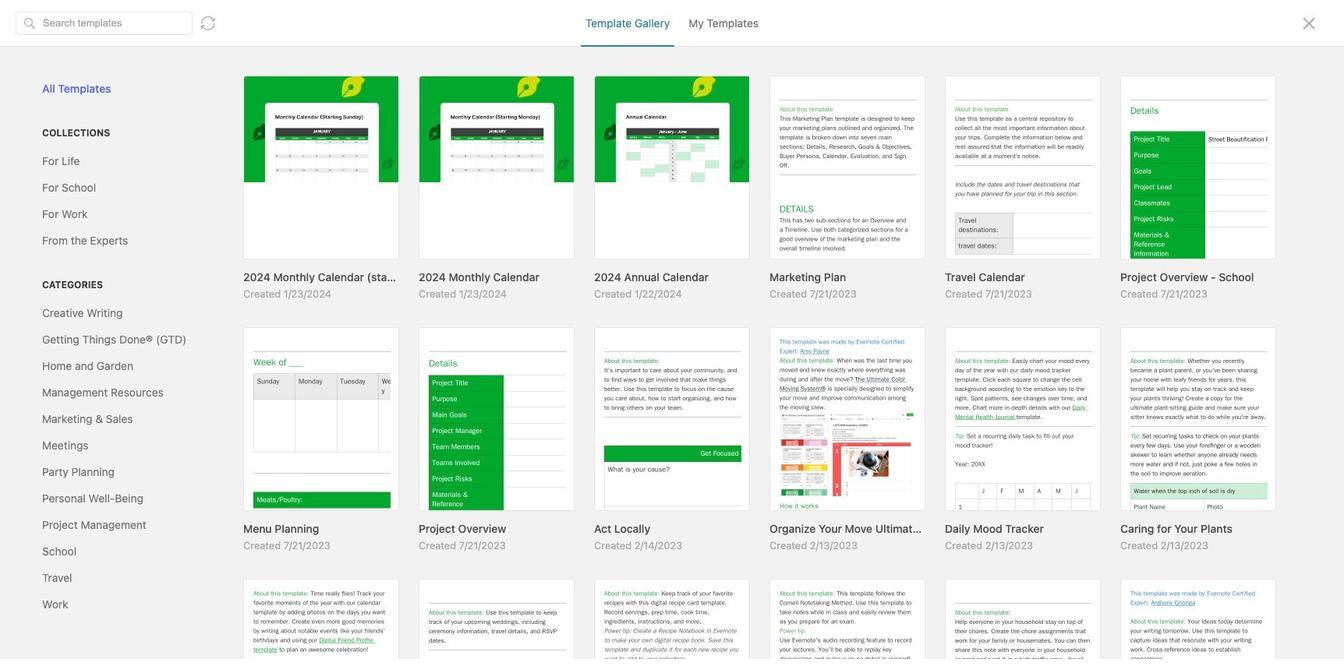 Task type: locate. For each thing, give the bounding box(es) containing it.
expand note image
[[214, 18, 233, 37]]

group
[[15, 247, 188, 484]]

group inside main element
[[15, 247, 188, 484]]

add tag image
[[239, 629, 258, 648]]

none search field inside main element
[[43, 77, 174, 96]]

None search field
[[43, 77, 174, 96]]



Task type: describe. For each thing, give the bounding box(es) containing it.
main element
[[0, 0, 203, 660]]

Search text field
[[43, 80, 174, 94]]

Note Editor text field
[[0, 0, 1344, 660]]

note window element
[[0, 0, 1344, 660]]



Task type: vqa. For each thing, say whether or not it's contained in the screenshot.
THE FILTERS
no



